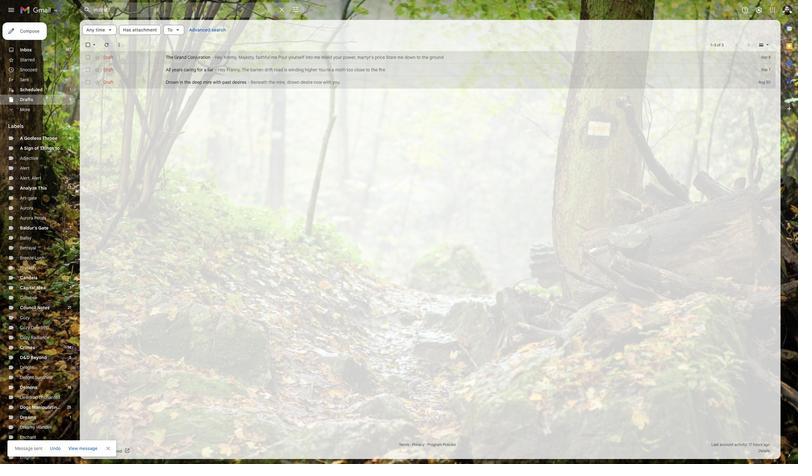 Task type: describe. For each thing, give the bounding box(es) containing it.
has
[[123, 27, 131, 33]]

all
[[166, 67, 171, 73]]

Search mail text field
[[94, 7, 274, 13]]

aurora petals link
[[20, 215, 46, 221]]

alert, alert link
[[20, 176, 41, 181]]

analyze this link
[[20, 186, 47, 191]]

compose
[[20, 28, 39, 34]]

alert containing message sent
[[7, 14, 788, 457]]

1 vertical spatial hey
[[218, 67, 225, 73]]

any time
[[86, 27, 105, 33]]

beyond
[[31, 355, 47, 361]]

you
[[333, 80, 340, 85]]

labels heading
[[8, 123, 66, 130]]

things
[[40, 146, 54, 151]]

account
[[720, 443, 734, 447]]

martyr's
[[357, 55, 374, 60]]

dreamy
[[20, 425, 35, 431]]

terms link
[[399, 443, 409, 447]]

wield
[[321, 55, 332, 60]]

cozy for cozy radiance
[[20, 335, 30, 341]]

sent
[[34, 446, 42, 452]]

message sent
[[15, 446, 42, 452]]

brutality
[[20, 265, 37, 271]]

aug
[[759, 80, 765, 85]]

to for down
[[417, 55, 421, 60]]

draft for all years caring for a liar - hey franny, the barren drift road is winding higher you're a moth too close to the fire
[[104, 67, 113, 73]]

main content containing any time
[[80, 20, 781, 460]]

dogs manipulating time
[[20, 405, 71, 411]]

close
[[354, 67, 365, 73]]

the left mire,
[[269, 80, 275, 85]]

ballsy link
[[20, 235, 32, 241]]

you're
[[319, 67, 331, 73]]

adjective
[[20, 156, 38, 161]]

all years caring for a liar - hey franny, the barren drift road is winding higher you're a moth too close to the fire
[[166, 67, 385, 73]]

–
[[712, 43, 714, 47]]

notes
[[37, 305, 50, 311]]

your
[[333, 55, 342, 60]]

1 vertical spatial dewdrop
[[20, 395, 38, 401]]

has attachment button
[[119, 25, 161, 35]]

lush
[[35, 255, 44, 261]]

undo alert
[[47, 443, 63, 455]]

0 vertical spatial -
[[212, 55, 214, 60]]

1 vertical spatial the
[[242, 67, 249, 73]]

in
[[180, 80, 183, 85]]

desires
[[232, 80, 247, 85]]

aurora for aurora petals
[[20, 215, 33, 221]]

delight for delight sunshine
[[20, 375, 34, 381]]

2 row from the top
[[80, 64, 776, 76]]

a for a godless throne
[[20, 136, 23, 141]]

a sign of things to come link
[[20, 146, 73, 151]]

refresh image
[[104, 42, 110, 48]]

grand
[[174, 55, 187, 60]]

alert link
[[20, 166, 30, 171]]

7
[[769, 67, 771, 72]]

3 me from the left
[[398, 55, 404, 60]]

a godless throne link
[[20, 136, 57, 141]]

for
[[197, 67, 203, 73]]

petals
[[34, 215, 46, 221]]

gate
[[38, 225, 48, 231]]

come
[[61, 146, 73, 151]]

conjuration
[[188, 55, 211, 60]]

ballsy
[[20, 235, 32, 241]]

gate
[[28, 196, 37, 201]]

1 me from the left
[[271, 55, 277, 60]]

aurora petals
[[20, 215, 46, 221]]

past
[[222, 80, 231, 85]]

1 for a sign of things to come
[[70, 146, 71, 151]]

council notes
[[20, 305, 50, 311]]

d&d beyond
[[20, 355, 47, 361]]

ximmy,
[[223, 55, 237, 60]]

candela
[[20, 275, 38, 281]]

main menu image
[[7, 6, 15, 14]]

labels navigation
[[0, 20, 80, 465]]

council
[[20, 305, 36, 311]]

crimes
[[20, 345, 35, 351]]

cozy for cozy link
[[20, 315, 30, 321]]

2 a from the left
[[332, 67, 334, 73]]

brutality link
[[20, 265, 37, 271]]

to inside labels "navigation"
[[55, 146, 60, 151]]

analyze this
[[20, 186, 47, 191]]

follow link to manage storage image
[[124, 448, 131, 455]]

deep
[[192, 80, 202, 85]]

the right the in
[[184, 80, 191, 85]]

1 · from the left
[[410, 443, 411, 447]]

2 horizontal spatial -
[[248, 80, 250, 85]]

2 with from the left
[[323, 80, 332, 85]]

snoozed link
[[20, 67, 37, 73]]

terms
[[399, 443, 409, 447]]

franny,
[[227, 67, 241, 73]]

dreams
[[20, 415, 36, 421]]

1 a from the left
[[204, 67, 206, 73]]

footer containing terms
[[80, 442, 776, 455]]

search mail image
[[82, 4, 93, 16]]

sent link
[[20, 77, 29, 83]]

1 row from the top
[[80, 51, 776, 64]]

14
[[68, 345, 71, 350]]

2 me from the left
[[314, 55, 320, 60]]

privacy
[[412, 443, 425, 447]]

used
[[114, 449, 122, 454]]

1 for baldur's gate
[[70, 226, 71, 230]]

ago
[[764, 443, 770, 447]]

last account activity: 17 hours ago details
[[712, 443, 770, 454]]

art-
[[20, 196, 28, 201]]

dogs manipulating time link
[[20, 405, 71, 411]]

art-gate link
[[20, 196, 37, 201]]

price
[[375, 55, 385, 60]]

0 vertical spatial alert
[[20, 166, 30, 171]]

1 for dreams
[[70, 415, 71, 420]]

21 for candela
[[68, 276, 71, 280]]

details link
[[759, 449, 770, 454]]

1 with from the left
[[213, 80, 221, 85]]

1 horizontal spatial -
[[215, 67, 217, 73]]

crimes link
[[20, 345, 35, 351]]

dogs
[[20, 405, 31, 411]]

has attachment
[[123, 27, 157, 33]]

0.15
[[85, 449, 92, 454]]

1 gb from the left
[[93, 449, 98, 454]]

last
[[712, 443, 719, 447]]

starred link
[[20, 57, 35, 63]]



Task type: vqa. For each thing, say whether or not it's contained in the screenshot.
second THE MIKE from right
no



Task type: locate. For each thing, give the bounding box(es) containing it.
0 vertical spatial enchanted
[[39, 395, 60, 401]]

1 for scheduled
[[70, 87, 71, 92]]

hey right liar
[[218, 67, 225, 73]]

inbox
[[20, 47, 32, 53]]

2 draft from the top
[[104, 67, 113, 73]]

the left grand on the top of the page
[[166, 55, 173, 60]]

1 vertical spatial -
[[215, 67, 217, 73]]

cozy down council
[[20, 315, 30, 321]]

0 vertical spatial 21
[[68, 276, 71, 280]]

more button
[[0, 105, 75, 115]]

None search field
[[80, 2, 304, 17]]

of for a sign of things to come
[[34, 146, 39, 151]]

enchanted link
[[20, 445, 41, 451]]

0 vertical spatial aurora
[[20, 205, 33, 211]]

winding
[[288, 67, 304, 73]]

0 vertical spatial the
[[166, 55, 173, 60]]

2 vertical spatial draft
[[104, 80, 113, 85]]

with left you
[[323, 80, 332, 85]]

1 vertical spatial of
[[34, 146, 39, 151]]

footer
[[80, 442, 776, 455]]

delight down delight link
[[20, 375, 34, 381]]

0 horizontal spatial the
[[166, 55, 173, 60]]

aurora for aurora link
[[20, 205, 33, 211]]

0 vertical spatial sep
[[761, 55, 768, 60]]

0 horizontal spatial with
[[213, 80, 221, 85]]

-
[[212, 55, 214, 60], [215, 67, 217, 73], [248, 80, 250, 85]]

sep 7
[[761, 67, 771, 72]]

cozy dewdrop link
[[20, 325, 49, 331]]

liar
[[208, 67, 214, 73]]

to
[[168, 27, 173, 33]]

25
[[67, 405, 71, 410]]

1 vertical spatial cozy
[[20, 325, 30, 331]]

clear search image
[[276, 3, 288, 16]]

with right 'mire'
[[213, 80, 221, 85]]

the left fire
[[371, 67, 378, 73]]

pour
[[278, 55, 287, 60]]

2 vertical spatial -
[[248, 80, 250, 85]]

collapse
[[20, 295, 37, 301]]

demons
[[20, 385, 37, 391]]

1 vertical spatial delight
[[20, 375, 34, 381]]

0 horizontal spatial me
[[271, 55, 277, 60]]

3 draft from the top
[[104, 80, 113, 85]]

· right privacy
[[426, 443, 427, 447]]

delight sunshine link
[[20, 375, 53, 381]]

stare
[[386, 55, 396, 60]]

gb right '15'
[[108, 449, 113, 454]]

toggle split pane mode image
[[758, 42, 765, 48]]

cozy for cozy dewdrop
[[20, 325, 30, 331]]

draft for the grand conjuration - hey ximmy, majesty, faithful me pour yourself into me wield your power, martyr's price stare me down to the ground
[[104, 55, 113, 60]]

art-gate
[[20, 196, 37, 201]]

of inside footer
[[99, 449, 102, 454]]

2 aurora from the top
[[20, 215, 33, 221]]

4
[[69, 136, 71, 141]]

0 horizontal spatial alert
[[20, 166, 30, 171]]

0 vertical spatial delight
[[20, 365, 34, 371]]

higher
[[305, 67, 318, 73]]

2 gb from the left
[[108, 449, 113, 454]]

drift
[[265, 67, 273, 73]]

enigma link
[[20, 455, 35, 461]]

2 cozy from the top
[[20, 325, 30, 331]]

2 sep from the top
[[761, 67, 768, 72]]

the left ground at the top right of the page
[[422, 55, 428, 60]]

1 horizontal spatial to
[[366, 67, 370, 73]]

delight sunshine
[[20, 375, 53, 381]]

me
[[271, 55, 277, 60], [314, 55, 320, 60], [398, 55, 404, 60]]

0 horizontal spatial -
[[212, 55, 214, 60]]

1 horizontal spatial me
[[314, 55, 320, 60]]

15
[[103, 449, 107, 454]]

d&d beyond link
[[20, 355, 47, 361]]

a for a sign of things to come
[[20, 146, 23, 151]]

me right "stare"
[[398, 55, 404, 60]]

fire
[[379, 67, 385, 73]]

dreamy wander link
[[20, 425, 52, 431]]

enchanted up manipulating
[[39, 395, 60, 401]]

more
[[20, 107, 30, 113]]

faithful
[[256, 55, 270, 60]]

1 horizontal spatial ·
[[426, 443, 427, 447]]

tab list
[[781, 20, 798, 442]]

aurora down art-gate
[[20, 205, 33, 211]]

of left '15'
[[99, 449, 102, 454]]

dewdrop enchanted link
[[20, 395, 60, 401]]

baldur's gate link
[[20, 225, 48, 231]]

breeze
[[20, 255, 34, 261]]

cozy radiance
[[20, 335, 49, 341]]

1 aurora from the top
[[20, 205, 33, 211]]

wander
[[36, 425, 52, 431]]

capital
[[20, 285, 35, 291]]

more image
[[116, 42, 122, 48]]

policies
[[443, 443, 456, 447]]

cozy up crimes
[[20, 335, 30, 341]]

3 cozy from the top
[[20, 335, 30, 341]]

dewdrop enchanted
[[20, 395, 60, 401]]

2 vertical spatial to
[[55, 146, 60, 151]]

advanced search options image
[[289, 3, 302, 16]]

road
[[274, 67, 283, 73]]

activity:
[[735, 443, 748, 447]]

alert up the analyze this link
[[32, 176, 41, 181]]

3
[[714, 43, 716, 47], [722, 43, 724, 47], [69, 97, 71, 102], [69, 355, 71, 360]]

is
[[284, 67, 287, 73]]

any
[[86, 27, 94, 33]]

to right down
[[417, 55, 421, 60]]

2 vertical spatial cozy
[[20, 335, 30, 341]]

baldur's gate
[[20, 225, 48, 231]]

now
[[314, 80, 322, 85]]

the left barren
[[242, 67, 249, 73]]

message
[[15, 446, 33, 452]]

2 vertical spatial of
[[99, 449, 102, 454]]

main content
[[80, 20, 781, 460]]

2 horizontal spatial to
[[417, 55, 421, 60]]

adjective link
[[20, 156, 38, 161]]

None checkbox
[[85, 42, 91, 48]]

time
[[61, 405, 71, 411]]

analyze
[[20, 186, 37, 191]]

cozy
[[20, 315, 30, 321], [20, 325, 30, 331], [20, 335, 30, 341]]

0 vertical spatial draft
[[104, 55, 113, 60]]

1 vertical spatial draft
[[104, 67, 113, 73]]

a left godless
[[20, 136, 23, 141]]

delight link
[[20, 365, 34, 371]]

alert up 'alert,'
[[20, 166, 30, 171]]

dewdrop up radiance
[[31, 325, 49, 331]]

1 vertical spatial alert
[[32, 176, 41, 181]]

sep for ground
[[761, 55, 768, 60]]

0 vertical spatial hey
[[215, 55, 222, 60]]

hey left ximmy,
[[215, 55, 222, 60]]

message
[[79, 446, 97, 452]]

1 vertical spatial a
[[20, 146, 23, 151]]

1 delight from the top
[[20, 365, 34, 371]]

1 horizontal spatial alert
[[32, 176, 41, 181]]

council notes link
[[20, 305, 50, 311]]

2 horizontal spatial of
[[717, 43, 721, 47]]

1 vertical spatial 21
[[68, 306, 71, 310]]

- up liar
[[212, 55, 214, 60]]

2 · from the left
[[426, 443, 427, 447]]

row
[[80, 51, 776, 64], [80, 64, 776, 76], [80, 76, 776, 89]]

aug 30
[[759, 80, 771, 85]]

delight for delight link
[[20, 365, 34, 371]]

support image
[[742, 6, 749, 14]]

a godless throne
[[20, 136, 57, 141]]

2 delight from the top
[[20, 375, 34, 381]]

down
[[405, 55, 416, 60]]

· right terms link
[[410, 443, 411, 447]]

1 horizontal spatial of
[[99, 449, 102, 454]]

draft for drown in the deep mire with past desires - beneath the mire, drown desire now with you
[[104, 80, 113, 85]]

0 horizontal spatial to
[[55, 146, 60, 151]]

candela link
[[20, 275, 38, 281]]

sign
[[24, 146, 33, 151]]

desire
[[301, 80, 313, 85]]

enchanted down enchant link
[[20, 445, 41, 451]]

1 vertical spatial sep
[[761, 67, 768, 72]]

aurora down aurora link
[[20, 215, 33, 221]]

d&d
[[20, 355, 30, 361]]

gb right 0.15
[[93, 449, 98, 454]]

delight down 'd&d'
[[20, 365, 34, 371]]

of right –
[[717, 43, 721, 47]]

0 horizontal spatial a
[[204, 67, 206, 73]]

- right liar
[[215, 67, 217, 73]]

1 a from the top
[[20, 136, 23, 141]]

1 vertical spatial aurora
[[20, 215, 33, 221]]

sep left 8
[[761, 55, 768, 60]]

- right desires
[[248, 80, 250, 85]]

0 vertical spatial of
[[717, 43, 721, 47]]

None checkbox
[[85, 54, 91, 60], [85, 67, 91, 73], [85, 79, 91, 85], [85, 54, 91, 60], [85, 67, 91, 73], [85, 79, 91, 85]]

gmail image
[[20, 4, 54, 16]]

a
[[204, 67, 206, 73], [332, 67, 334, 73]]

1 horizontal spatial gb
[[108, 449, 113, 454]]

inbox link
[[20, 47, 32, 53]]

2 horizontal spatial me
[[398, 55, 404, 60]]

3 row from the top
[[80, 76, 776, 89]]

labels
[[8, 123, 24, 130]]

starred
[[20, 57, 35, 63]]

147
[[66, 47, 71, 52]]

a left moth
[[332, 67, 334, 73]]

0 vertical spatial a
[[20, 136, 23, 141]]

sep left the 7
[[761, 67, 768, 72]]

2 21 from the top
[[68, 306, 71, 310]]

0 vertical spatial to
[[417, 55, 421, 60]]

of right sign
[[34, 146, 39, 151]]

to left come
[[55, 146, 60, 151]]

dewdrop down 'demons' on the left bottom of page
[[20, 395, 38, 401]]

caring
[[184, 67, 196, 73]]

1 vertical spatial to
[[366, 67, 370, 73]]

privacy link
[[412, 443, 425, 447]]

snoozed
[[20, 67, 37, 73]]

0 horizontal spatial ·
[[410, 443, 411, 447]]

1 sep from the top
[[761, 55, 768, 60]]

alert
[[20, 166, 30, 171], [32, 176, 41, 181]]

me left "pour"
[[271, 55, 277, 60]]

capital idea link
[[20, 285, 46, 291]]

advanced search
[[189, 27, 226, 33]]

attachment
[[132, 27, 157, 33]]

a right for
[[204, 67, 206, 73]]

cozy down cozy link
[[20, 325, 30, 331]]

1 draft from the top
[[104, 55, 113, 60]]

sent
[[20, 77, 29, 83]]

dreams link
[[20, 415, 36, 421]]

alert
[[7, 14, 788, 457]]

drown in the deep mire with past desires - beneath the mire, drown desire now with you
[[166, 80, 340, 85]]

drafts
[[20, 97, 33, 103]]

to for close
[[366, 67, 370, 73]]

1 for analyze this
[[70, 186, 71, 191]]

18
[[68, 385, 71, 390]]

baldur's
[[20, 225, 37, 231]]

of for 0.15 gb of 15 gb used
[[99, 449, 102, 454]]

0 horizontal spatial gb
[[93, 449, 98, 454]]

1 horizontal spatial with
[[323, 80, 332, 85]]

a left sign
[[20, 146, 23, 151]]

0 vertical spatial dewdrop
[[31, 325, 49, 331]]

0 horizontal spatial of
[[34, 146, 39, 151]]

me right into at the left
[[314, 55, 320, 60]]

0 vertical spatial cozy
[[20, 315, 30, 321]]

settings image
[[755, 6, 763, 14]]

to right close
[[366, 67, 370, 73]]

cozy link
[[20, 315, 30, 321]]

1 horizontal spatial a
[[332, 67, 334, 73]]

demons link
[[20, 385, 37, 391]]

1 21 from the top
[[68, 276, 71, 280]]

of inside labels "navigation"
[[34, 146, 39, 151]]

1 horizontal spatial the
[[242, 67, 249, 73]]

1 cozy from the top
[[20, 315, 30, 321]]

2 a from the top
[[20, 146, 23, 151]]

21 for council notes
[[68, 306, 71, 310]]

moth
[[335, 67, 346, 73]]

the grand conjuration - hey ximmy, majesty, faithful me pour yourself into me wield your power, martyr's price stare me down to the ground
[[166, 55, 444, 60]]

1 vertical spatial enchanted
[[20, 445, 41, 451]]

sep for fire
[[761, 67, 768, 72]]

1 for capital idea
[[70, 286, 71, 290]]



